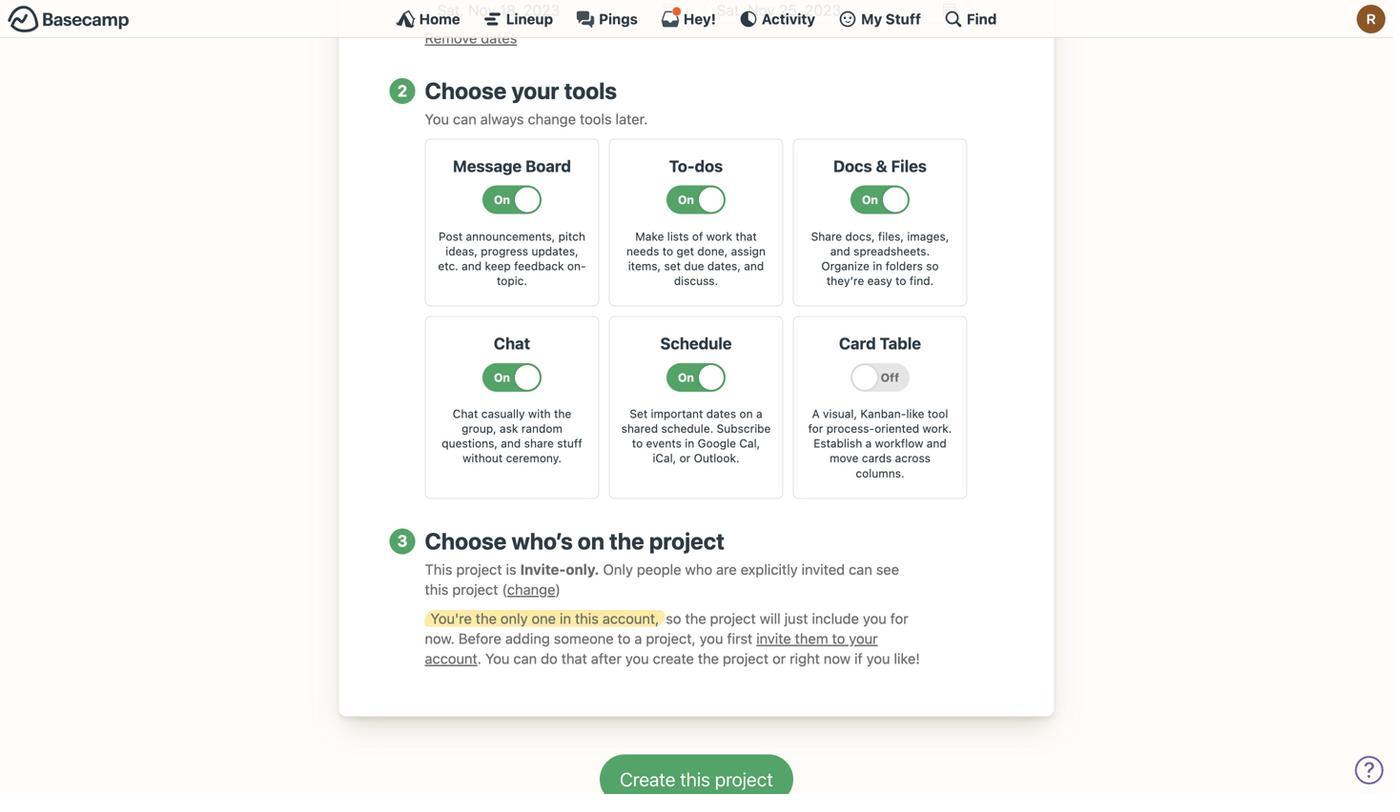 Task type: describe. For each thing, give the bounding box(es) containing it.
pitch
[[559, 230, 586, 243]]

and inside a visual, kanban-like tool for process-oriented work. establish a workflow and move cards across columns.
[[927, 437, 947, 450]]

later.
[[616, 111, 648, 127]]

2 vertical spatial in
[[560, 611, 571, 627]]

the inside so the project will just include you for now. before adding someone to a project, you first
[[686, 611, 707, 627]]

2
[[398, 81, 408, 100]]

who
[[686, 562, 713, 578]]

set
[[630, 407, 648, 421]]

invited
[[802, 562, 845, 578]]

a visual, kanban-like tool for process-oriented work. establish a workflow and move cards across columns.
[[809, 407, 952, 480]]

the right the create
[[698, 651, 719, 667]]

due
[[684, 259, 705, 273]]

pings button
[[576, 10, 638, 29]]

like
[[907, 407, 925, 421]]

only.
[[566, 562, 600, 578]]

0 horizontal spatial you
[[425, 111, 449, 127]]

or inside set important dates on a shared schedule. subscribe to events in google cal, ical, or outlook.
[[680, 452, 691, 465]]

a inside a visual, kanban-like tool for process-oriented work. establish a workflow and move cards across columns.
[[866, 437, 872, 450]]

you're
[[431, 611, 472, 627]]

switch accounts image
[[8, 5, 130, 34]]

and inside make lists of work that needs to get done, assign items, set due dates, and discuss.
[[744, 259, 764, 273]]

work
[[707, 230, 733, 243]]

if
[[855, 651, 863, 667]]

docs & files
[[834, 157, 927, 175]]

people
[[637, 562, 682, 578]]

schedule
[[661, 335, 732, 353]]

0 vertical spatial tools
[[564, 77, 617, 104]]

your inside invite them to your account
[[849, 631, 878, 647]]

done,
[[698, 245, 728, 258]]

2 choose date… field from the left
[[705, 0, 969, 23]]

docs,
[[846, 230, 875, 243]]

1 vertical spatial tools
[[580, 111, 612, 127]]

a inside so the project will just include you for now. before adding someone to a project, you first
[[635, 631, 642, 647]]

ical,
[[653, 452, 677, 465]]

share docs, files, images, and spreadsheets. organize in folders so they're easy to find.
[[812, 230, 950, 288]]

ruby image
[[1358, 5, 1386, 33]]

on inside set important dates on a shared schedule. subscribe to events in google cal, ical, or outlook.
[[740, 407, 753, 421]]

to inside invite them to your account
[[833, 631, 846, 647]]

find
[[967, 10, 997, 27]]

project down first
[[723, 651, 769, 667]]

message board
[[453, 157, 571, 175]]

you're the only one in this account,
[[431, 611, 660, 627]]

to inside share docs, files, images, and spreadsheets. organize in folders so they're easy to find.
[[896, 274, 907, 288]]

you up . you can do that after you create the project or right now if you like!
[[700, 631, 724, 647]]

0 vertical spatial your
[[512, 77, 560, 104]]

card
[[840, 335, 877, 353]]

get
[[677, 245, 695, 258]]

project up who
[[650, 528, 725, 555]]

home link
[[397, 10, 461, 29]]

to-
[[670, 157, 695, 175]]

change )
[[507, 582, 561, 598]]

(
[[502, 582, 507, 598]]

remove dates
[[425, 30, 517, 46]]

pings
[[599, 10, 638, 27]]

updates,
[[532, 245, 579, 258]]

are
[[717, 562, 737, 578]]

stuff
[[557, 437, 583, 450]]

them
[[795, 631, 829, 647]]

invite them to your account
[[425, 631, 878, 667]]

files,
[[879, 230, 904, 243]]

docs
[[834, 157, 873, 175]]

dates inside set important dates on a shared schedule. subscribe to events in google cal, ical, or outlook.
[[707, 407, 737, 421]]

process-
[[827, 422, 875, 436]]

chat for chat casually with the group, ask random questions, and share stuff without ceremony.
[[453, 407, 478, 421]]

only
[[603, 562, 633, 578]]

kanban-
[[861, 407, 907, 421]]

main element
[[0, 0, 1394, 38]]

to inside set important dates on a shared schedule. subscribe to events in google cal, ical, or outlook.
[[632, 437, 643, 450]]

they're
[[827, 274, 865, 288]]

home
[[419, 10, 461, 27]]

0 vertical spatial change
[[528, 111, 576, 127]]

post announcements, pitch ideas, progress updates, etc. and keep feedback on- topic.
[[438, 230, 586, 288]]

1 horizontal spatial or
[[773, 651, 786, 667]]

cards
[[862, 452, 892, 465]]

group,
[[462, 422, 497, 436]]

keep
[[485, 259, 511, 273]]

adding
[[506, 631, 550, 647]]

0 vertical spatial dates
[[481, 30, 517, 46]]

just
[[785, 611, 809, 627]]

random
[[522, 422, 563, 436]]

set important dates on a shared schedule. subscribe to events in google cal, ical, or outlook.
[[622, 407, 771, 465]]

choose for choose your tools
[[425, 77, 507, 104]]

create
[[653, 651, 694, 667]]

now.
[[425, 631, 455, 647]]

so inside so the project will just include you for now. before adding someone to a project, you first
[[666, 611, 682, 627]]

project left is
[[456, 562, 502, 578]]

ideas,
[[446, 245, 478, 258]]

casually
[[482, 407, 525, 421]]

)
[[556, 582, 561, 598]]

remove dates link
[[425, 30, 517, 46]]

progress
[[481, 245, 529, 258]]

this project is invite-only.
[[425, 562, 600, 578]]

so the project will just include you for now. before adding someone to a project, you first
[[425, 611, 909, 647]]

right
[[790, 651, 820, 667]]

on-
[[568, 259, 586, 273]]

1 choose date… field from the left
[[425, 0, 689, 23]]

organize
[[822, 259, 870, 273]]

ceremony.
[[506, 452, 562, 465]]

project,
[[646, 631, 696, 647]]



Task type: vqa. For each thing, say whether or not it's contained in the screenshot.


Task type: locate. For each thing, give the bounding box(es) containing it.
visual,
[[823, 407, 858, 421]]

chat down topic.
[[494, 335, 531, 353]]

and down ideas,
[[462, 259, 482, 273]]

for inside a visual, kanban-like tool for process-oriented work. establish a workflow and move cards across columns.
[[809, 422, 824, 436]]

. you can do that after you create the project or right now if you like!
[[478, 651, 920, 667]]

the up project,
[[686, 611, 707, 627]]

the inside chat casually with the group, ask random questions, and share stuff without ceremony.
[[554, 407, 572, 421]]

1 horizontal spatial that
[[736, 230, 757, 243]]

and
[[831, 245, 851, 258], [462, 259, 482, 273], [744, 259, 764, 273], [501, 437, 521, 450], [927, 437, 947, 450]]

you can always change tools later.
[[425, 111, 648, 127]]

in right one
[[560, 611, 571, 627]]

dates down the 'lineup' link
[[481, 30, 517, 46]]

1 horizontal spatial chat
[[494, 335, 531, 353]]

lineup
[[506, 10, 553, 27]]

one
[[532, 611, 556, 627]]

1 vertical spatial dates
[[707, 407, 737, 421]]

2 choose from the top
[[425, 528, 507, 555]]

account
[[425, 651, 478, 667]]

only
[[501, 611, 528, 627]]

my
[[862, 10, 883, 27]]

do
[[541, 651, 558, 667]]

to up "set"
[[663, 245, 674, 258]]

0 vertical spatial chat
[[494, 335, 531, 353]]

workflow
[[875, 437, 924, 450]]

chat casually with the group, ask random questions, and share stuff without ceremony.
[[442, 407, 583, 465]]

0 horizontal spatial a
[[635, 631, 642, 647]]

first
[[727, 631, 753, 647]]

topic.
[[497, 274, 528, 288]]

1 horizontal spatial dates
[[707, 407, 737, 421]]

across
[[896, 452, 931, 465]]

board
[[526, 157, 571, 175]]

a up the cards
[[866, 437, 872, 450]]

project inside so the project will just include you for now. before adding someone to a project, you first
[[710, 611, 756, 627]]

to
[[663, 245, 674, 258], [896, 274, 907, 288], [632, 437, 643, 450], [618, 631, 631, 647], [833, 631, 846, 647]]

1 vertical spatial or
[[773, 651, 786, 667]]

1 horizontal spatial on
[[740, 407, 753, 421]]

0 horizontal spatial on
[[578, 528, 605, 555]]

the
[[554, 407, 572, 421], [610, 528, 645, 555], [476, 611, 497, 627], [686, 611, 707, 627], [698, 651, 719, 667]]

for inside so the project will just include you for now. before adding someone to a project, you first
[[891, 611, 909, 627]]

to up now
[[833, 631, 846, 647]]

needs
[[627, 245, 660, 258]]

2 horizontal spatial can
[[849, 562, 873, 578]]

0 horizontal spatial for
[[809, 422, 824, 436]]

events
[[646, 437, 682, 450]]

on up the subscribe
[[740, 407, 753, 421]]

project up first
[[710, 611, 756, 627]]

1 vertical spatial for
[[891, 611, 909, 627]]

the right with
[[554, 407, 572, 421]]

1 vertical spatial in
[[685, 437, 695, 450]]

can
[[453, 111, 477, 127], [849, 562, 873, 578], [514, 651, 537, 667]]

0 vertical spatial that
[[736, 230, 757, 243]]

Choose date… field
[[425, 0, 689, 23], [705, 0, 969, 23]]

and up organize
[[831, 245, 851, 258]]

without
[[463, 452, 503, 465]]

choose for choose who's on the project
[[425, 528, 507, 555]]

project inside only people who are explicitly invited can see this project (
[[453, 582, 499, 598]]

to inside make lists of work that needs to get done, assign items, set due dates, and discuss.
[[663, 245, 674, 258]]

and inside post announcements, pitch ideas, progress updates, etc. and keep feedback on- topic.
[[462, 259, 482, 273]]

your
[[512, 77, 560, 104], [849, 631, 878, 647]]

0 horizontal spatial or
[[680, 452, 691, 465]]

project
[[650, 528, 725, 555], [456, 562, 502, 578], [453, 582, 499, 598], [710, 611, 756, 627], [723, 651, 769, 667]]

0 vertical spatial can
[[453, 111, 477, 127]]

2 vertical spatial can
[[514, 651, 537, 667]]

a inside set important dates on a shared schedule. subscribe to events in google cal, ical, or outlook.
[[757, 407, 763, 421]]

someone
[[554, 631, 614, 647]]

activity
[[762, 10, 816, 27]]

1 vertical spatial can
[[849, 562, 873, 578]]

this up someone
[[575, 611, 599, 627]]

2 vertical spatial a
[[635, 631, 642, 647]]

1 vertical spatial change
[[507, 582, 556, 598]]

1 horizontal spatial in
[[685, 437, 695, 450]]

you right "include"
[[863, 611, 887, 627]]

hey! button
[[661, 7, 716, 29]]

can left always
[[453, 111, 477, 127]]

this down this at the bottom left of page
[[425, 582, 449, 598]]

1 horizontal spatial for
[[891, 611, 909, 627]]

1 horizontal spatial you
[[486, 651, 510, 667]]

set
[[664, 259, 681, 273]]

card table
[[840, 335, 922, 353]]

0 horizontal spatial that
[[562, 651, 588, 667]]

1 vertical spatial on
[[578, 528, 605, 555]]

dos
[[695, 157, 723, 175]]

in down the schedule. at the bottom of the page
[[685, 437, 695, 450]]

that up assign
[[736, 230, 757, 243]]

0 horizontal spatial can
[[453, 111, 477, 127]]

outlook.
[[694, 452, 740, 465]]

you right .
[[486, 651, 510, 667]]

0 horizontal spatial in
[[560, 611, 571, 627]]

chat inside chat casually with the group, ask random questions, and share stuff without ceremony.
[[453, 407, 478, 421]]

1 vertical spatial you
[[486, 651, 510, 667]]

2 horizontal spatial a
[[866, 437, 872, 450]]

can left "see"
[[849, 562, 873, 578]]

can down adding at the bottom left of page
[[514, 651, 537, 667]]

0 horizontal spatial dates
[[481, 30, 517, 46]]

or
[[680, 452, 691, 465], [773, 651, 786, 667]]

and down work.
[[927, 437, 947, 450]]

on
[[740, 407, 753, 421], [578, 528, 605, 555]]

change down invite-
[[507, 582, 556, 598]]

my stuff
[[862, 10, 922, 27]]

0 horizontal spatial chat
[[453, 407, 478, 421]]

always
[[481, 111, 524, 127]]

to down shared
[[632, 437, 643, 450]]

0 vertical spatial on
[[740, 407, 753, 421]]

1 vertical spatial that
[[562, 651, 588, 667]]

your up you can always change tools later. on the top left
[[512, 77, 560, 104]]

announcements,
[[466, 230, 555, 243]]

a
[[757, 407, 763, 421], [866, 437, 872, 450], [635, 631, 642, 647]]

that inside make lists of work that needs to get done, assign items, set due dates, and discuss.
[[736, 230, 757, 243]]

shared
[[622, 422, 658, 436]]

tools left later.
[[580, 111, 612, 127]]

can inside only people who are explicitly invited can see this project (
[[849, 562, 873, 578]]

&
[[876, 157, 888, 175]]

before
[[459, 631, 502, 647]]

so up project,
[[666, 611, 682, 627]]

1 horizontal spatial this
[[575, 611, 599, 627]]

1 horizontal spatial choose date… field
[[705, 0, 969, 23]]

that for work
[[736, 230, 757, 243]]

columns.
[[856, 467, 905, 480]]

project left (
[[453, 582, 499, 598]]

0 vertical spatial choose
[[425, 77, 507, 104]]

find button
[[944, 10, 997, 29]]

chat for chat
[[494, 335, 531, 353]]

1 horizontal spatial can
[[514, 651, 537, 667]]

a down account,
[[635, 631, 642, 647]]

0 vertical spatial you
[[425, 111, 449, 127]]

or down invite
[[773, 651, 786, 667]]

dates,
[[708, 259, 741, 273]]

1 vertical spatial your
[[849, 631, 878, 647]]

1 vertical spatial chat
[[453, 407, 478, 421]]

assign
[[731, 245, 766, 258]]

images,
[[908, 230, 950, 243]]

and inside share docs, files, images, and spreadsheets. organize in folders so they're easy to find.
[[831, 245, 851, 258]]

the up only
[[610, 528, 645, 555]]

you right after
[[626, 651, 649, 667]]

0 vertical spatial in
[[873, 259, 883, 273]]

None submit
[[600, 755, 794, 795]]

find.
[[910, 274, 934, 288]]

oriented
[[875, 422, 920, 436]]

invite
[[757, 631, 792, 647]]

and down ask
[[501, 437, 521, 450]]

change link
[[507, 582, 556, 598]]

0 vertical spatial so
[[927, 259, 939, 273]]

0 vertical spatial or
[[680, 452, 691, 465]]

you left always
[[425, 111, 449, 127]]

so
[[927, 259, 939, 273], [666, 611, 682, 627]]

tool
[[928, 407, 949, 421]]

so up find.
[[927, 259, 939, 273]]

1 vertical spatial a
[[866, 437, 872, 450]]

share
[[812, 230, 843, 243]]

0 vertical spatial this
[[425, 582, 449, 598]]

will
[[760, 611, 781, 627]]

a
[[812, 407, 820, 421]]

0 horizontal spatial choose date… field
[[425, 0, 689, 23]]

the up before
[[476, 611, 497, 627]]

a up the subscribe
[[757, 407, 763, 421]]

spreadsheets.
[[854, 245, 930, 258]]

you
[[863, 611, 887, 627], [700, 631, 724, 647], [626, 651, 649, 667], [867, 651, 891, 667]]

and down assign
[[744, 259, 764, 273]]

that for do
[[562, 651, 588, 667]]

0 horizontal spatial so
[[666, 611, 682, 627]]

like!
[[894, 651, 920, 667]]

1 horizontal spatial a
[[757, 407, 763, 421]]

change down choose your tools on the top
[[528, 111, 576, 127]]

0 horizontal spatial this
[[425, 582, 449, 598]]

choose up this at the bottom left of page
[[425, 528, 507, 555]]

and inside chat casually with the group, ask random questions, and share stuff without ceremony.
[[501, 437, 521, 450]]

google
[[698, 437, 737, 450]]

invite them to your account link
[[425, 631, 878, 667]]

on up the only.
[[578, 528, 605, 555]]

1 vertical spatial so
[[666, 611, 682, 627]]

in inside share docs, files, images, and spreadsheets. organize in folders so they're easy to find.
[[873, 259, 883, 273]]

0 vertical spatial for
[[809, 422, 824, 436]]

to down folders
[[896, 274, 907, 288]]

establish
[[814, 437, 863, 450]]

that down someone
[[562, 651, 588, 667]]

activity link
[[739, 10, 816, 29]]

remove
[[425, 30, 477, 46]]

make lists of work that needs to get done, assign items, set due dates, and discuss.
[[627, 230, 766, 288]]

cal,
[[740, 437, 761, 450]]

your up if
[[849, 631, 878, 647]]

chat up group,
[[453, 407, 478, 421]]

1 vertical spatial this
[[575, 611, 599, 627]]

0 horizontal spatial your
[[512, 77, 560, 104]]

choose who's on the project
[[425, 528, 725, 555]]

2 horizontal spatial in
[[873, 259, 883, 273]]

hey!
[[684, 10, 716, 27]]

for up like!
[[891, 611, 909, 627]]

to down account,
[[618, 631, 631, 647]]

feedback
[[514, 259, 564, 273]]

only people who are explicitly invited can see this project (
[[425, 562, 900, 598]]

.
[[478, 651, 482, 667]]

1 vertical spatial choose
[[425, 528, 507, 555]]

choose up always
[[425, 77, 507, 104]]

1 horizontal spatial so
[[927, 259, 939, 273]]

include
[[812, 611, 860, 627]]

dates up the subscribe
[[707, 407, 737, 421]]

invite-
[[521, 562, 566, 578]]

see
[[877, 562, 900, 578]]

of
[[693, 230, 703, 243]]

in up easy
[[873, 259, 883, 273]]

share
[[524, 437, 554, 450]]

1 choose from the top
[[425, 77, 507, 104]]

table
[[880, 335, 922, 353]]

easy
[[868, 274, 893, 288]]

with
[[528, 407, 551, 421]]

in inside set important dates on a shared schedule. subscribe to events in google cal, ical, or outlook.
[[685, 437, 695, 450]]

tools up later.
[[564, 77, 617, 104]]

1 horizontal spatial your
[[849, 631, 878, 647]]

lists
[[668, 230, 689, 243]]

or right 'ical,'
[[680, 452, 691, 465]]

to inside so the project will just include you for now. before adding someone to a project, you first
[[618, 631, 631, 647]]

for down a
[[809, 422, 824, 436]]

0 vertical spatial a
[[757, 407, 763, 421]]

who's
[[512, 528, 573, 555]]

so inside share docs, files, images, and spreadsheets. organize in folders so they're easy to find.
[[927, 259, 939, 273]]

this inside only people who are explicitly invited can see this project (
[[425, 582, 449, 598]]

work.
[[923, 422, 952, 436]]

you right if
[[867, 651, 891, 667]]



